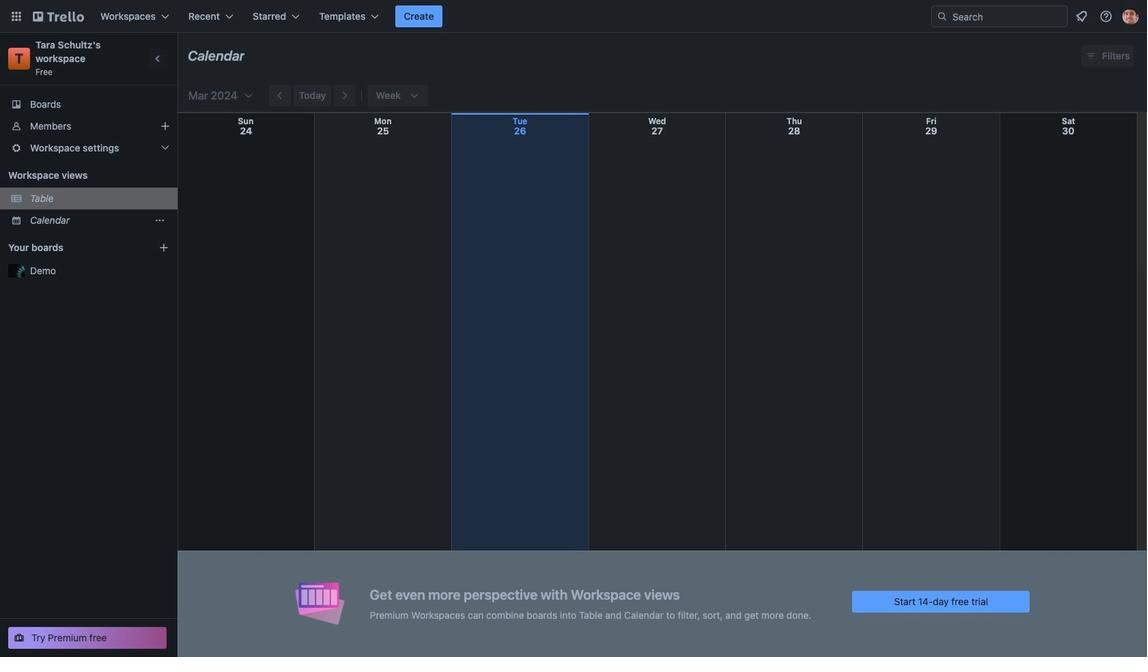 Task type: vqa. For each thing, say whether or not it's contained in the screenshot.
the topmost Christina Overa (christinaovera) image
no



Task type: locate. For each thing, give the bounding box(es) containing it.
None text field
[[188, 43, 245, 69]]

your boards with 1 items element
[[8, 240, 138, 256]]

0 notifications image
[[1074, 8, 1090, 25]]

back to home image
[[33, 5, 84, 27]]

open information menu image
[[1099, 10, 1113, 23]]

add board image
[[158, 242, 169, 253]]

search image
[[937, 11, 948, 22]]



Task type: describe. For each thing, give the bounding box(es) containing it.
workspace actions menu image
[[154, 215, 165, 226]]

primary element
[[0, 0, 1147, 33]]

Search field
[[931, 5, 1068, 27]]

workspace navigation collapse icon image
[[149, 49, 168, 68]]

james peterson (jamespeterson93) image
[[1123, 8, 1139, 25]]



